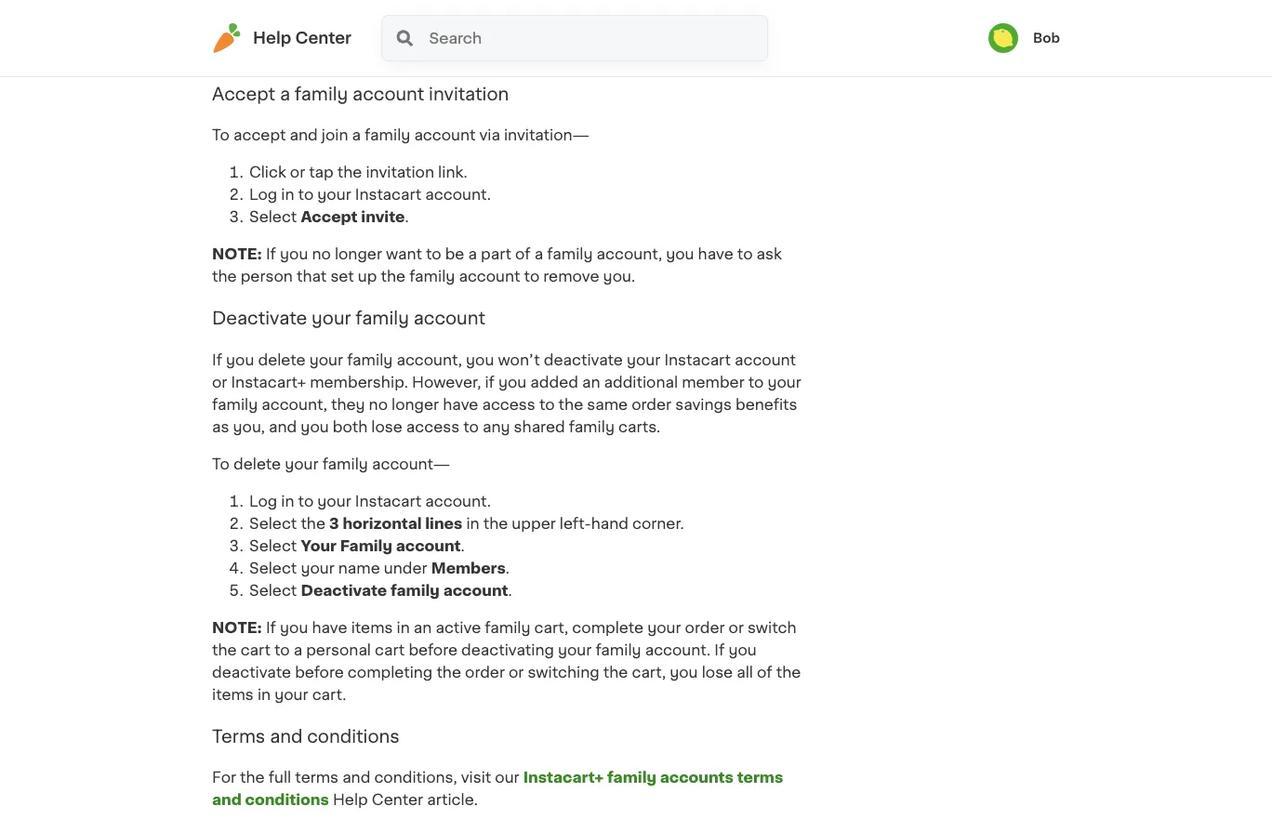Task type: locate. For each thing, give the bounding box(es) containing it.
1 horizontal spatial member
[[682, 375, 745, 390]]

account down part
[[459, 269, 521, 284]]

2 vertical spatial have
[[312, 621, 348, 635]]

items up "terms"
[[212, 688, 254, 702]]

and inside instacart+ family accounts terms and conditions
[[212, 793, 242, 808]]

4 select from the top
[[249, 516, 297, 531]]

lose right 'both'
[[371, 420, 403, 435]]

1 vertical spatial accept
[[301, 210, 358, 225]]

cart.
[[312, 688, 346, 702]]

access up account—
[[406, 420, 460, 435]]

to
[[212, 128, 230, 143], [212, 457, 230, 472]]

any
[[483, 420, 510, 435]]

1 horizontal spatial terms
[[737, 771, 784, 786]]

help down for the full terms and conditions, visit our
[[333, 793, 368, 808]]

items
[[351, 621, 393, 635], [212, 688, 254, 702]]

2 vertical spatial account.
[[645, 643, 711, 658]]

lose inside if you have items in an active family cart, complete your order or switch the cart to a personal cart before deactivating your family account. if you deactivate before completing the order or switching the cart, you lose all of the items in your cart.
[[702, 665, 733, 680]]

1 terms from the left
[[295, 771, 339, 786]]

member down member.
[[369, 45, 435, 60]]

2 vertical spatial instacart
[[355, 494, 422, 509]]

longer inside if you delete your family account, you won't deactivate your instacart account or instacart+ membership. however, if you added an additional member to your family account, they no longer have access to the same order savings benefits as you, and you both lose access to any shared family carts.
[[392, 397, 439, 412]]

and right you,
[[269, 420, 297, 435]]

1 horizontal spatial cart
[[375, 643, 405, 658]]

1 vertical spatial lose
[[702, 665, 733, 680]]

invite
[[361, 210, 405, 225]]

to down tap
[[298, 188, 314, 202]]

family left accounts
[[608, 771, 657, 786]]

accept down tap
[[301, 210, 358, 225]]

and left join
[[290, 128, 318, 143]]

0 vertical spatial before
[[409, 643, 458, 658]]

5 select from the top
[[249, 539, 297, 554]]

family up help center
[[301, 0, 353, 15]]

a right part
[[535, 247, 543, 262]]

cart up the completing
[[375, 643, 405, 658]]

cart left the personal
[[241, 643, 271, 658]]

or inside if you delete your family account, you won't deactivate your instacart account or instacart+ membership. however, if you added an additional member to your family account, they no longer have access to the same order savings benefits as you, and you both lose access to any shared family carts.
[[212, 375, 227, 390]]

a left the personal
[[294, 643, 302, 658]]

0 vertical spatial deactivate
[[544, 353, 623, 368]]

0 horizontal spatial instacart+
[[231, 375, 306, 390]]

2 to from the top
[[212, 457, 230, 472]]

to left the any
[[464, 420, 479, 435]]

0 horizontal spatial cart,
[[535, 621, 569, 635]]

0 vertical spatial of
[[515, 247, 531, 262]]

member.
[[329, 22, 395, 37]]

if inside if you no longer want to be a part of a family account, you have to ask the person that set up the family account to remove you.
[[266, 247, 276, 262]]

upper
[[512, 516, 556, 531]]

note: for if you no longer want to be a part of a family account, you have to ask the person that set up the family account to remove you.
[[212, 247, 262, 262]]

family down same
[[569, 420, 615, 435]]

complete
[[572, 621, 644, 635]]

0 horizontal spatial order
[[465, 665, 505, 680]]

help center article.
[[329, 793, 478, 808]]

a up accept
[[280, 85, 290, 102]]

2 terms from the left
[[737, 771, 784, 786]]

to up benefits
[[749, 375, 764, 390]]

deactivate inside "log in to your instacart account. select the 3 horizontal lines in the upper left-hand corner. select your family account . select your name under members . select deactivate family account ."
[[301, 583, 387, 598]]

access up the any
[[482, 397, 536, 412]]

account
[[357, 0, 423, 15]]

0 vertical spatial help
[[253, 30, 291, 46]]

0 horizontal spatial of
[[515, 247, 531, 262]]

1 vertical spatial invitation
[[366, 165, 434, 180]]

and down 'for'
[[212, 793, 242, 808]]

1 horizontal spatial no
[[369, 397, 388, 412]]

an inside if you have items in an active family cart, complete your order or switch the cart to a personal cart before deactivating your family account. if you deactivate before completing the order or switching the cart, you lose all of the items in your cart.
[[414, 621, 432, 635]]

instacart up 'invite'
[[355, 188, 422, 202]]

have up the personal
[[312, 621, 348, 635]]

1 horizontal spatial deactivate
[[544, 353, 623, 368]]

. inside click or tap the invitation link. log in to your instacart account. select accept invite .
[[405, 210, 409, 225]]

help center
[[253, 30, 352, 46]]

1 horizontal spatial accept
[[301, 210, 358, 225]]

1 vertical spatial conditions
[[245, 793, 329, 808]]

you.
[[603, 269, 636, 284]]

1 vertical spatial center
[[372, 793, 423, 808]]

0 vertical spatial account.
[[425, 188, 491, 202]]

account—
[[372, 457, 451, 472]]

conditions down full
[[245, 793, 329, 808]]

1 vertical spatial instacart+
[[524, 771, 604, 786]]

the down want
[[381, 269, 406, 284]]

1 select from the top
[[249, 22, 297, 37]]

of right part
[[515, 247, 531, 262]]

conditions
[[307, 728, 400, 745], [245, 793, 329, 808]]

.
[[423, 0, 427, 15], [435, 45, 439, 60], [405, 210, 409, 225], [461, 539, 465, 554], [506, 561, 510, 576], [508, 583, 512, 598]]

to accept and join a family account via invitation—
[[212, 128, 590, 143]]

3
[[329, 516, 339, 531]]

1 horizontal spatial account,
[[397, 353, 462, 368]]

0 horizontal spatial help
[[253, 30, 291, 46]]

cart, up switching
[[535, 621, 569, 635]]

cart, down complete
[[632, 665, 666, 680]]

account, up the you. on the top left of page
[[597, 247, 662, 262]]

instacart+ up you,
[[231, 375, 306, 390]]

want
[[386, 247, 422, 262]]

center for help center article.
[[372, 793, 423, 808]]

of inside if you have items in an active family cart, complete your order or switch the cart to a personal cart before deactivating your family account. if you deactivate before completing the order or switching the cart, you lose all of the items in your cart.
[[757, 665, 773, 680]]

1 vertical spatial account.
[[425, 494, 491, 509]]

you up "that"
[[280, 247, 308, 262]]

order down additional
[[632, 397, 672, 412]]

0 horizontal spatial cart
[[241, 643, 271, 658]]

0 horizontal spatial account,
[[262, 397, 327, 412]]

accept a family account invitation
[[212, 85, 509, 102]]

1 vertical spatial of
[[757, 665, 773, 680]]

in up the completing
[[397, 621, 410, 635]]

longer down however,
[[392, 397, 439, 412]]

1 vertical spatial have
[[443, 397, 479, 412]]

lose inside if you delete your family account, you won't deactivate your instacart account or instacart+ membership. however, if you added an additional member to your family account, they no longer have access to the same order savings benefits as you, and you both lose access to any shared family carts.
[[371, 420, 403, 435]]

select
[[249, 22, 297, 37], [249, 45, 297, 60], [249, 210, 297, 225], [249, 516, 297, 531], [249, 539, 297, 554], [249, 561, 297, 576], [249, 583, 297, 598]]

to left remove
[[524, 269, 540, 284]]

deactivating
[[461, 643, 554, 658]]

1 vertical spatial to
[[212, 457, 230, 472]]

name
[[338, 561, 380, 576]]

accept
[[234, 128, 286, 143]]

have
[[698, 247, 734, 262], [443, 397, 479, 412], [312, 621, 348, 635]]

the left person
[[212, 269, 237, 284]]

0 vertical spatial longer
[[335, 247, 382, 262]]

0 horizontal spatial center
[[295, 30, 352, 46]]

instacart up savings
[[665, 353, 731, 368]]

account.
[[425, 188, 491, 202], [425, 494, 491, 509], [645, 643, 711, 658]]

0 horizontal spatial have
[[312, 621, 348, 635]]

account. inside "log in to your instacart account. select the 3 horizontal lines in the upper left-hand corner. select your family account . select your name under members . select deactivate family account ."
[[425, 494, 491, 509]]

1 horizontal spatial of
[[757, 665, 773, 680]]

family down "accept a family account invitation"
[[365, 128, 411, 143]]

in down click
[[281, 188, 294, 202]]

account, up however,
[[397, 353, 462, 368]]

0 horizontal spatial deactivate
[[212, 665, 291, 680]]

items up the personal
[[351, 621, 393, 635]]

0 vertical spatial account,
[[597, 247, 662, 262]]

account down be
[[414, 310, 486, 327]]

terms
[[295, 771, 339, 786], [737, 771, 784, 786]]

lose
[[371, 420, 403, 435], [702, 665, 733, 680]]

of right all
[[757, 665, 773, 680]]

1 note: from the top
[[212, 247, 262, 262]]

a inside if you have items in an active family cart, complete your order or switch the cart to a personal cart before deactivating your family account. if you deactivate before completing the order or switching the cart, you lose all of the items in your cart.
[[294, 643, 302, 658]]

to left ask
[[738, 247, 753, 262]]

if you no longer want to be a part of a family account, you have to ask the person that set up the family account to remove you.
[[212, 247, 782, 284]]

0 vertical spatial lose
[[371, 420, 403, 435]]

that
[[297, 269, 327, 284]]

member
[[369, 45, 435, 60], [682, 375, 745, 390]]

family
[[301, 0, 353, 15], [340, 539, 393, 554]]

invitation
[[429, 85, 509, 102], [366, 165, 434, 180]]

0 horizontal spatial longer
[[335, 247, 382, 262]]

1 vertical spatial no
[[369, 397, 388, 412]]

an up same
[[582, 375, 600, 390]]

0 vertical spatial center
[[295, 30, 352, 46]]

in
[[281, 188, 294, 202], [281, 494, 294, 509], [466, 516, 480, 531], [397, 621, 410, 635], [258, 688, 271, 702]]

article.
[[427, 793, 478, 808]]

help
[[253, 30, 291, 46], [333, 793, 368, 808]]

instacart inside "log in to your instacart account. select the 3 horizontal lines in the upper left-hand corner. select your family account . select your name under members . select deactivate family account ."
[[355, 494, 422, 509]]

order
[[632, 397, 672, 412], [685, 621, 725, 635], [465, 665, 505, 680]]

have inside if you have items in an active family cart, complete your order or switch the cart to a personal cart before deactivating your family account. if you deactivate before completing the order or switching the cart, you lose all of the items in your cart.
[[312, 621, 348, 635]]

of
[[515, 247, 531, 262], [757, 665, 773, 680]]

instacart inside click or tap the invitation link. log in to your instacart account. select accept invite .
[[355, 188, 422, 202]]

1 vertical spatial note:
[[212, 621, 262, 635]]

0 horizontal spatial member
[[369, 45, 435, 60]]

1 vertical spatial instacart
[[665, 353, 731, 368]]

family up you,
[[212, 397, 258, 412]]

order down deactivating
[[465, 665, 505, 680]]

family up name
[[340, 539, 393, 554]]

the inside if you delete your family account, you won't deactivate your instacart account or instacart+ membership. however, if you added an additional member to your family account, they no longer have access to the same order savings benefits as you, and you both lose access to any shared family carts.
[[559, 397, 583, 412]]

to down as at the bottom of the page
[[212, 457, 230, 472]]

longer up the up
[[335, 247, 382, 262]]

you left 'both'
[[301, 420, 329, 435]]

1 horizontal spatial access
[[482, 397, 536, 412]]

1 horizontal spatial instacart+
[[524, 771, 604, 786]]

delete up you,
[[258, 353, 306, 368]]

you
[[280, 247, 308, 262], [666, 247, 694, 262], [226, 353, 254, 368], [466, 353, 494, 368], [499, 375, 527, 390], [301, 420, 329, 435], [280, 621, 308, 635], [729, 643, 757, 658], [670, 665, 698, 680]]

1 vertical spatial help
[[333, 793, 368, 808]]

no inside if you no longer want to be a part of a family account, you have to ask the person that set up the family account to remove you.
[[312, 247, 331, 262]]

horizontal
[[343, 516, 422, 531]]

1 vertical spatial family
[[340, 539, 393, 554]]

benefits
[[736, 397, 798, 412]]

0 vertical spatial instacart
[[355, 188, 422, 202]]

1 vertical spatial account,
[[397, 353, 462, 368]]

0 vertical spatial to
[[212, 128, 230, 143]]

or
[[290, 165, 305, 180], [212, 375, 227, 390], [729, 621, 744, 635], [509, 665, 524, 680]]

log down click
[[249, 188, 277, 202]]

the
[[301, 22, 326, 37], [337, 165, 362, 180], [212, 269, 237, 284], [381, 269, 406, 284], [559, 397, 583, 412], [301, 516, 326, 531], [483, 516, 508, 531], [212, 643, 237, 658], [437, 665, 461, 680], [604, 665, 628, 680], [777, 665, 801, 680], [240, 771, 265, 786]]

invitation inside click or tap the invitation link. log in to your instacart account. select accept invite .
[[366, 165, 434, 180]]

1 vertical spatial items
[[212, 688, 254, 702]]

longer inside if you no longer want to be a part of a family account, you have to ask the person that set up the family account to remove you.
[[335, 247, 382, 262]]

1 vertical spatial deactivate
[[301, 583, 387, 598]]

center for help center
[[295, 30, 352, 46]]

2 log from the top
[[249, 494, 277, 509]]

0 vertical spatial access
[[482, 397, 536, 412]]

cart,
[[535, 621, 569, 635], [632, 665, 666, 680]]

to left accept
[[212, 128, 230, 143]]

the left the upper
[[483, 516, 508, 531]]

1 vertical spatial cart,
[[632, 665, 666, 680]]

account up benefits
[[735, 353, 796, 368]]

0 vertical spatial accept
[[212, 85, 276, 102]]

have down however,
[[443, 397, 479, 412]]

longer
[[335, 247, 382, 262], [392, 397, 439, 412]]

0 vertical spatial cart,
[[535, 621, 569, 635]]

0 vertical spatial instacart+
[[231, 375, 306, 390]]

the left 3 at the bottom of page
[[301, 516, 326, 531]]

help right instacart image
[[253, 30, 291, 46]]

1 vertical spatial member
[[682, 375, 745, 390]]

0 vertical spatial delete
[[258, 353, 306, 368]]

before down active
[[409, 643, 458, 658]]

terms for full
[[295, 771, 339, 786]]

1 to from the top
[[212, 128, 230, 143]]

deactivate up added
[[544, 353, 623, 368]]

and
[[290, 128, 318, 143], [269, 420, 297, 435], [270, 728, 303, 745], [342, 771, 371, 786], [212, 793, 242, 808]]

1 vertical spatial log
[[249, 494, 277, 509]]

help for help center
[[253, 30, 291, 46]]

lose left all
[[702, 665, 733, 680]]

0 vertical spatial log
[[249, 188, 277, 202]]

family down under at the left bottom of the page
[[391, 583, 440, 598]]

if for no
[[266, 247, 276, 262]]

account, up you,
[[262, 397, 327, 412]]

the down added
[[559, 397, 583, 412]]

0 horizontal spatial lose
[[371, 420, 403, 435]]

1 horizontal spatial order
[[632, 397, 672, 412]]

1 vertical spatial an
[[414, 621, 432, 635]]

2 cart from the left
[[375, 643, 405, 658]]

log inside click or tap the invitation link. log in to your instacart account. select accept invite .
[[249, 188, 277, 202]]

you right the if on the top
[[499, 375, 527, 390]]

before up the cart.
[[295, 665, 344, 680]]

members
[[431, 561, 506, 576]]

1 log from the top
[[249, 188, 277, 202]]

instacart+
[[231, 375, 306, 390], [524, 771, 604, 786]]

1 horizontal spatial center
[[372, 793, 423, 808]]

0 vertical spatial family
[[301, 0, 353, 15]]

0 vertical spatial conditions
[[307, 728, 400, 745]]

0 vertical spatial no
[[312, 247, 331, 262]]

delete down you,
[[234, 457, 281, 472]]

0 vertical spatial have
[[698, 247, 734, 262]]

if inside if you delete your family account, you won't deactivate your instacart account or instacart+ membership. however, if you added an additional member to your family account, they no longer have access to the same order savings benefits as you, and you both lose access to any shared family carts.
[[212, 353, 222, 368]]

if
[[266, 247, 276, 262], [212, 353, 222, 368], [266, 621, 276, 635], [715, 643, 725, 658]]

instacart+ inside if you delete your family account, you won't deactivate your instacart account or instacart+ membership. however, if you added an additional member to your family account, they no longer have access to the same order savings benefits as you, and you both lose access to any shared family carts.
[[231, 375, 306, 390]]

1 vertical spatial deactivate
[[212, 665, 291, 680]]

you up you,
[[226, 353, 254, 368]]

accept
[[212, 85, 276, 102], [301, 210, 358, 225]]

1 horizontal spatial have
[[443, 397, 479, 412]]

1 vertical spatial longer
[[392, 397, 439, 412]]

0 vertical spatial an
[[582, 375, 600, 390]]

deactivate your family account
[[212, 310, 486, 327]]

terms right full
[[295, 771, 339, 786]]

1 horizontal spatial longer
[[392, 397, 439, 412]]

0 vertical spatial items
[[351, 621, 393, 635]]

0 vertical spatial note:
[[212, 247, 262, 262]]

additional
[[604, 375, 678, 390]]

1 horizontal spatial an
[[582, 375, 600, 390]]

access
[[482, 397, 536, 412], [406, 420, 460, 435]]

instacart+ right our
[[524, 771, 604, 786]]

account,
[[597, 247, 662, 262], [397, 353, 462, 368], [262, 397, 327, 412]]

2 note: from the top
[[212, 621, 262, 635]]

link.
[[438, 165, 468, 180]]

terms inside instacart+ family accounts terms and conditions
[[737, 771, 784, 786]]

and inside if you delete your family account, you won't deactivate your instacart account or instacart+ membership. however, if you added an additional member to your family account, they no longer have access to the same order savings benefits as you, and you both lose access to any shared family carts.
[[269, 420, 297, 435]]

carts.
[[619, 420, 661, 435]]

family inside "log in to your instacart account. select the 3 horizontal lines in the upper left-hand corner. select your family account . select your name under members . select deactivate family account ."
[[391, 583, 440, 598]]

an left active
[[414, 621, 432, 635]]

1 horizontal spatial lose
[[702, 665, 733, 680]]

2 horizontal spatial order
[[685, 621, 725, 635]]

deactivate down person
[[212, 310, 307, 327]]

0 vertical spatial member
[[369, 45, 435, 60]]

1 vertical spatial before
[[295, 665, 344, 680]]

a
[[280, 85, 290, 102], [352, 128, 361, 143], [468, 247, 477, 262], [535, 247, 543, 262], [294, 643, 302, 658]]

the inside the family account . select the member. select remove member .
[[301, 22, 326, 37]]

of inside if you no longer want to be a part of a family account, you have to ask the person that set up the family account to remove you.
[[515, 247, 531, 262]]

account down lines
[[396, 539, 461, 554]]

account, inside if you no longer want to be a part of a family account, you have to ask the person that set up the family account to remove you.
[[597, 247, 662, 262]]

delete
[[258, 353, 306, 368], [234, 457, 281, 472]]

0 horizontal spatial no
[[312, 247, 331, 262]]

3 select from the top
[[249, 210, 297, 225]]

personal
[[306, 643, 371, 658]]

deactivate
[[544, 353, 623, 368], [212, 665, 291, 680]]

or inside click or tap the invitation link. log in to your instacart account. select accept invite .
[[290, 165, 305, 180]]

and up help center article.
[[342, 771, 371, 786]]

instacart inside if you delete your family account, you won't deactivate your instacart account or instacart+ membership. however, if you added an additional member to your family account, they no longer have access to the same order savings benefits as you, and you both lose access to any shared family carts.
[[665, 353, 731, 368]]

or left switch
[[729, 621, 744, 635]]

member up savings
[[682, 375, 745, 390]]

active
[[436, 621, 481, 635]]

instacart for account.
[[355, 188, 422, 202]]

member inside the family account . select the member. select remove member .
[[369, 45, 435, 60]]

member inside if you delete your family account, you won't deactivate your instacart account or instacart+ membership. however, if you added an additional member to your family account, they no longer have access to the same order savings benefits as you, and you both lose access to any shared family carts.
[[682, 375, 745, 390]]

under
[[384, 561, 428, 576]]

family up remove
[[547, 247, 593, 262]]

account
[[353, 85, 425, 102], [414, 128, 476, 143], [459, 269, 521, 284], [414, 310, 486, 327], [735, 353, 796, 368], [396, 539, 461, 554], [443, 583, 508, 598]]

you left ask
[[666, 247, 694, 262]]

you up all
[[729, 643, 757, 658]]

0 vertical spatial order
[[632, 397, 672, 412]]

select inside click or tap the invitation link. log in to your instacart account. select accept invite .
[[249, 210, 297, 225]]

1 horizontal spatial help
[[333, 793, 368, 808]]

conditions inside instacart+ family accounts terms and conditions
[[245, 793, 329, 808]]

0 horizontal spatial access
[[406, 420, 460, 435]]

log down you,
[[249, 494, 277, 509]]

be
[[445, 247, 465, 262]]

to
[[298, 188, 314, 202], [426, 247, 442, 262], [738, 247, 753, 262], [524, 269, 540, 284], [749, 375, 764, 390], [539, 397, 555, 412], [464, 420, 479, 435], [298, 494, 314, 509], [274, 643, 290, 658]]

0 vertical spatial invitation
[[429, 85, 509, 102]]

or left tap
[[290, 165, 305, 180]]

Search search field
[[428, 16, 768, 60]]

accept up accept
[[212, 85, 276, 102]]

the right tap
[[337, 165, 362, 180]]



Task type: describe. For each thing, give the bounding box(es) containing it.
a right be
[[468, 247, 477, 262]]

person
[[241, 269, 293, 284]]

0 horizontal spatial items
[[212, 688, 254, 702]]

in right lines
[[466, 516, 480, 531]]

0 vertical spatial deactivate
[[212, 310, 307, 327]]

terms for accounts
[[737, 771, 784, 786]]

in down to delete your family account—
[[281, 494, 294, 509]]

to down added
[[539, 397, 555, 412]]

you left all
[[670, 665, 698, 680]]

the inside click or tap the invitation link. log in to your instacart account. select accept invite .
[[337, 165, 362, 180]]

1 horizontal spatial cart,
[[632, 665, 666, 680]]

as
[[212, 420, 229, 435]]

full
[[269, 771, 291, 786]]

if
[[485, 375, 495, 390]]

0 horizontal spatial accept
[[212, 85, 276, 102]]

tap
[[309, 165, 334, 180]]

ask
[[757, 247, 782, 262]]

a right join
[[352, 128, 361, 143]]

1 horizontal spatial before
[[409, 643, 458, 658]]

via
[[480, 128, 500, 143]]

accounts
[[660, 771, 734, 786]]

up
[[358, 269, 377, 284]]

log inside "log in to your instacart account. select the 3 horizontal lines in the upper left-hand corner. select your family account . select your name under members . select deactivate family account ."
[[249, 494, 277, 509]]

account. inside click or tap the invitation link. log in to your instacart account. select accept invite .
[[425, 188, 491, 202]]

they
[[331, 397, 365, 412]]

have inside if you delete your family account, you won't deactivate your instacart account or instacart+ membership. however, if you added an additional member to your family account, they no longer have access to the same order savings benefits as you, and you both lose access to any shared family carts.
[[443, 397, 479, 412]]

your
[[301, 539, 337, 554]]

invitation for the
[[366, 165, 434, 180]]

note: for if you have items in an active family cart, complete your order or switch the cart to a personal cart before deactivating your family account. if you deactivate before completing the order or switching the cart, you lose all of the items in your cart.
[[212, 621, 262, 635]]

to for to delete your family account—
[[212, 457, 230, 472]]

6 select from the top
[[249, 561, 297, 576]]

join
[[322, 128, 348, 143]]

added
[[531, 375, 579, 390]]

switch
[[748, 621, 797, 635]]

family down complete
[[596, 643, 642, 658]]

bob
[[1033, 32, 1061, 45]]

switching
[[528, 665, 600, 680]]

remove
[[301, 45, 365, 60]]

help center link
[[212, 23, 352, 53]]

in inside click or tap the invitation link. log in to your instacart account. select accept invite .
[[281, 188, 294, 202]]

terms
[[212, 728, 265, 745]]

or down deactivating
[[509, 665, 524, 680]]

family inside instacart+ family accounts terms and conditions
[[608, 771, 657, 786]]

conditions,
[[374, 771, 457, 786]]

savings
[[676, 397, 732, 412]]

account down members
[[443, 583, 508, 598]]

same
[[587, 397, 628, 412]]

to for to accept and join a family account via invitation—
[[212, 128, 230, 143]]

to inside click or tap the invitation link. log in to your instacart account. select accept invite .
[[298, 188, 314, 202]]

instacart+ inside instacart+ family accounts terms and conditions
[[524, 771, 604, 786]]

set
[[331, 269, 354, 284]]

if you have items in an active family cart, complete your order or switch the cart to a personal cart before deactivating your family account. if you deactivate before completing the order or switching the cart, you lose all of the items in your cart.
[[212, 621, 801, 702]]

deactivate inside if you have items in an active family cart, complete your order or switch the cart to a personal cart before deactivating your family account. if you deactivate before completing the order or switching the cart, you lose all of the items in your cart.
[[212, 665, 291, 680]]

family down "remove"
[[295, 85, 348, 102]]

an inside if you delete your family account, you won't deactivate your instacart account or instacart+ membership. however, if you added an additional member to your family account, they no longer have access to the same order savings benefits as you, and you both lose access to any shared family carts.
[[582, 375, 600, 390]]

bob link
[[989, 23, 1061, 53]]

family up deactivating
[[485, 621, 531, 635]]

instacart+ family accounts terms and conditions
[[212, 771, 784, 808]]

completing
[[348, 665, 433, 680]]

in up "terms"
[[258, 688, 271, 702]]

hand
[[591, 516, 629, 531]]

both
[[333, 420, 368, 435]]

account up to accept and join a family account via invitation—
[[353, 85, 425, 102]]

family account . select the member. select remove member .
[[249, 0, 439, 60]]

family down the up
[[356, 310, 409, 327]]

our
[[495, 771, 520, 786]]

2 vertical spatial account,
[[262, 397, 327, 412]]

shared
[[514, 420, 565, 435]]

the right all
[[777, 665, 801, 680]]

won't
[[498, 353, 540, 368]]

part
[[481, 247, 512, 262]]

order inside if you delete your family account, you won't deactivate your instacart account or instacart+ membership. however, if you added an additional member to your family account, they no longer have access to the same order savings benefits as you, and you both lose access to any shared family carts.
[[632, 397, 672, 412]]

account up link.
[[414, 128, 476, 143]]

account. inside if you have items in an active family cart, complete your order or switch the cart to a personal cart before deactivating your family account. if you deactivate before completing the order or switching the cart, you lose all of the items in your cart.
[[645, 643, 711, 658]]

you up the personal
[[280, 621, 308, 635]]

invitation—
[[504, 128, 590, 143]]

family down be
[[409, 269, 455, 284]]

to delete your family account—
[[212, 457, 451, 472]]

1 vertical spatial access
[[406, 420, 460, 435]]

left-
[[560, 516, 591, 531]]

terms and conditions
[[212, 728, 400, 745]]

however,
[[412, 375, 481, 390]]

family inside "log in to your instacart account. select the 3 horizontal lines in the upper left-hand corner. select your family account . select your name under members . select deactivate family account ."
[[340, 539, 393, 554]]

family down 'both'
[[323, 457, 368, 472]]

you up the if on the top
[[466, 353, 494, 368]]

to left be
[[426, 247, 442, 262]]

invitation for account
[[429, 85, 509, 102]]

for the full terms and conditions, visit our
[[212, 771, 524, 786]]

help for help center article.
[[333, 793, 368, 808]]

1 vertical spatial order
[[685, 621, 725, 635]]

7 select from the top
[[249, 583, 297, 598]]

click
[[249, 165, 286, 180]]

delete inside if you delete your family account, you won't deactivate your instacart account or instacart+ membership. however, if you added an additional member to your family account, they no longer have access to the same order savings benefits as you, and you both lose access to any shared family carts.
[[258, 353, 306, 368]]

the down active
[[437, 665, 461, 680]]

no inside if you delete your family account, you won't deactivate your instacart account or instacart+ membership. however, if you added an additional member to your family account, they no longer have access to the same order savings benefits as you, and you both lose access to any shared family carts.
[[369, 397, 388, 412]]

instacart for account
[[665, 353, 731, 368]]

lines
[[425, 516, 463, 531]]

instacart+ family accounts terms and conditions link
[[212, 771, 784, 808]]

if you delete your family account, you won't deactivate your instacart account or instacart+ membership. however, if you added an additional member to your family account, they no longer have access to the same order savings benefits as you, and you both lose access to any shared family carts.
[[212, 353, 802, 435]]

account inside if you no longer want to be a part of a family account, you have to ask the person that set up the family account to remove you.
[[459, 269, 521, 284]]

the up "terms"
[[212, 643, 237, 658]]

all
[[737, 665, 754, 680]]

for
[[212, 771, 236, 786]]

account inside if you delete your family account, you won't deactivate your instacart account or instacart+ membership. however, if you added an additional member to your family account, they no longer have access to the same order savings benefits as you, and you both lose access to any shared family carts.
[[735, 353, 796, 368]]

family up the 'membership.'
[[347, 353, 393, 368]]

you,
[[233, 420, 265, 435]]

the down complete
[[604, 665, 628, 680]]

corner.
[[633, 516, 684, 531]]

the left full
[[240, 771, 265, 786]]

2 vertical spatial order
[[465, 665, 505, 680]]

1 vertical spatial delete
[[234, 457, 281, 472]]

instacart image
[[212, 23, 242, 53]]

to inside if you have items in an active family cart, complete your order or switch the cart to a personal cart before deactivating your family account. if you deactivate before completing the order or switching the cart, you lose all of the items in your cart.
[[274, 643, 290, 658]]

if for delete
[[212, 353, 222, 368]]

deactivate inside if you delete your family account, you won't deactivate your instacart account or instacart+ membership. however, if you added an additional member to your family account, they no longer have access to the same order savings benefits as you, and you both lose access to any shared family carts.
[[544, 353, 623, 368]]

click or tap the invitation link. log in to your instacart account. select accept invite .
[[249, 165, 491, 225]]

accept inside click or tap the invitation link. log in to your instacart account. select accept invite .
[[301, 210, 358, 225]]

to inside "log in to your instacart account. select the 3 horizontal lines in the upper left-hand corner. select your family account . select your name under members . select deactivate family account ."
[[298, 494, 314, 509]]

log in to your instacart account. select the 3 horizontal lines in the upper left-hand corner. select your family account . select your name under members . select deactivate family account .
[[249, 494, 684, 598]]

1 horizontal spatial items
[[351, 621, 393, 635]]

visit
[[461, 771, 491, 786]]

family inside the family account . select the member. select remove member .
[[301, 0, 353, 15]]

have inside if you no longer want to be a part of a family account, you have to ask the person that set up the family account to remove you.
[[698, 247, 734, 262]]

0 horizontal spatial before
[[295, 665, 344, 680]]

membership.
[[310, 375, 408, 390]]

and up full
[[270, 728, 303, 745]]

remove
[[544, 269, 600, 284]]

2 select from the top
[[249, 45, 297, 60]]

if for have
[[266, 621, 276, 635]]

1 cart from the left
[[241, 643, 271, 658]]

your inside click or tap the invitation link. log in to your instacart account. select accept invite .
[[318, 188, 351, 202]]

user avatar image
[[989, 23, 1019, 53]]



Task type: vqa. For each thing, say whether or not it's contained in the screenshot.
by
no



